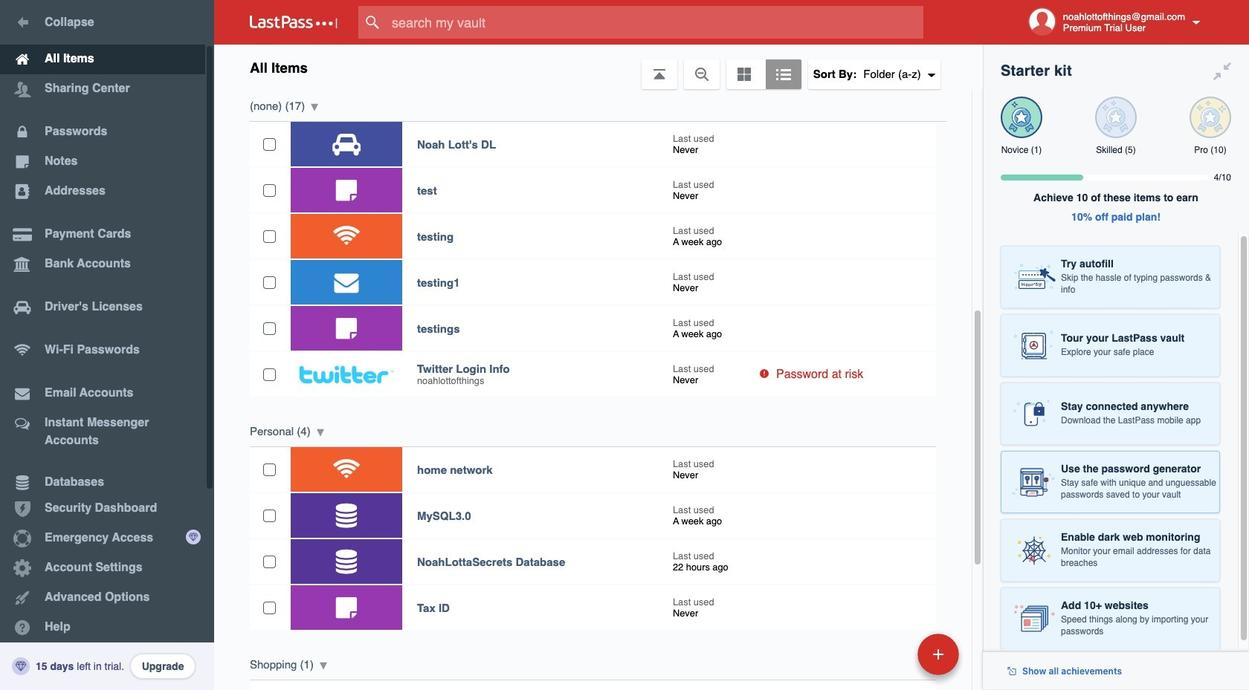 Task type: describe. For each thing, give the bounding box(es) containing it.
new item element
[[816, 634, 965, 676]]

Search search field
[[358, 6, 953, 39]]

lastpass image
[[250, 16, 338, 29]]



Task type: locate. For each thing, give the bounding box(es) containing it.
new item navigation
[[816, 630, 968, 691]]

search my vault text field
[[358, 6, 953, 39]]

main navigation navigation
[[0, 0, 214, 691]]

vault options navigation
[[214, 45, 983, 89]]



